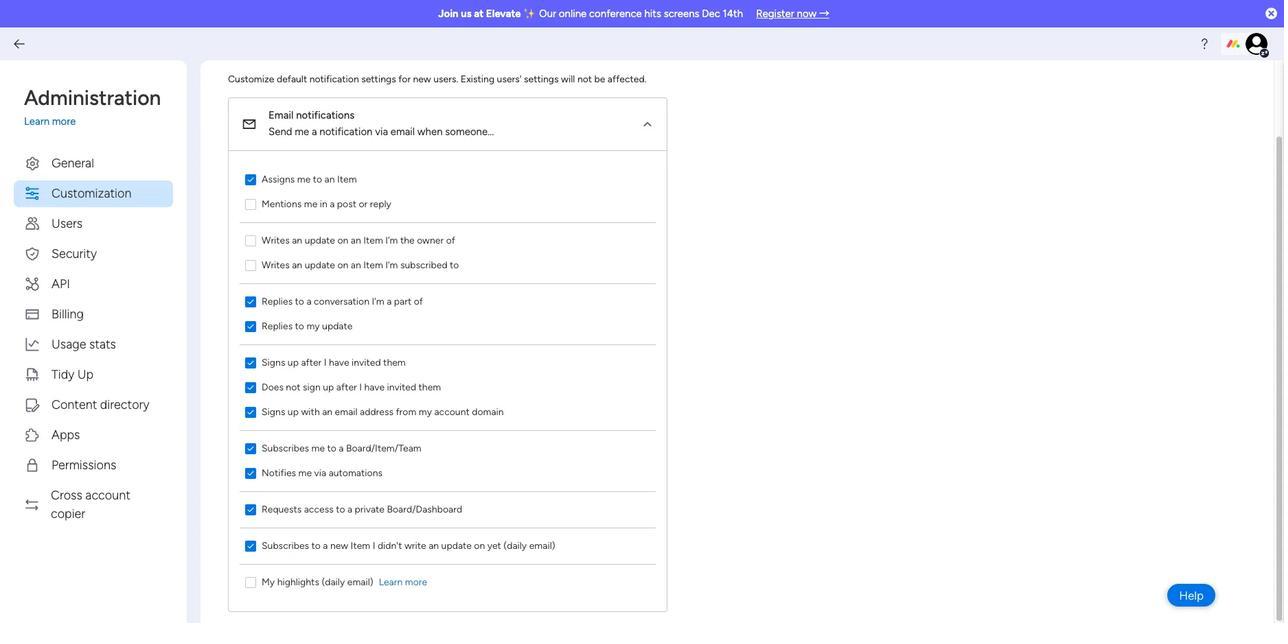 Task type: vqa. For each thing, say whether or not it's contained in the screenshot.
the Writes an update on an Item I'm subscribed to
yes



Task type: locate. For each thing, give the bounding box(es) containing it.
0 vertical spatial notification
[[310, 73, 359, 85]]

0 horizontal spatial new
[[330, 541, 348, 552]]

up for with
[[288, 407, 299, 418]]

email left when
[[391, 126, 415, 138]]

send
[[269, 126, 292, 138]]

owner
[[417, 235, 444, 247]]

up
[[288, 357, 299, 369], [323, 382, 334, 394], [288, 407, 299, 418]]

me for subscribes
[[312, 443, 325, 455]]

1 horizontal spatial new
[[413, 73, 431, 85]]

1 horizontal spatial my
[[419, 407, 432, 418]]

1 vertical spatial have
[[364, 382, 385, 394]]

an right with
[[322, 407, 333, 418]]

tidy up button
[[14, 362, 173, 389]]

more down administration at the left of page
[[52, 115, 76, 128]]

them up does not sign up after i have invited them
[[383, 357, 406, 369]]

signs
[[262, 357, 285, 369], [262, 407, 285, 418]]

via
[[375, 126, 388, 138], [314, 468, 326, 480]]

0 horizontal spatial via
[[314, 468, 326, 480]]

a inside email notifications send me a notification via email when someone...
[[312, 126, 317, 138]]

after up sign
[[301, 357, 322, 369]]

1 horizontal spatial invited
[[387, 382, 416, 394]]

notification up notifications
[[310, 73, 359, 85]]

0 vertical spatial email
[[391, 126, 415, 138]]

update
[[305, 235, 335, 247], [305, 260, 335, 271], [322, 321, 353, 332], [442, 541, 472, 552]]

to up in
[[313, 174, 322, 185]]

subscribes down requests
[[262, 541, 309, 552]]

didn't
[[378, 541, 402, 552]]

up left with
[[288, 407, 299, 418]]

on
[[338, 235, 349, 247], [338, 260, 349, 271], [474, 541, 485, 552]]

email) left learn more
[[347, 577, 374, 589]]

replies up replies to my update
[[262, 296, 293, 308]]

with
[[301, 407, 320, 418]]

in
[[320, 198, 328, 210]]

account left domain
[[435, 407, 470, 418]]

have up address
[[364, 382, 385, 394]]

a down "access"
[[323, 541, 328, 552]]

1 horizontal spatial have
[[364, 382, 385, 394]]

0 vertical spatial subscribes
[[262, 443, 309, 455]]

1 vertical spatial them
[[419, 382, 441, 394]]

0 vertical spatial i'm
[[386, 235, 398, 247]]

settings left for
[[362, 73, 396, 85]]

invited up from
[[387, 382, 416, 394]]

1 horizontal spatial after
[[337, 382, 357, 394]]

0 vertical spatial after
[[301, 357, 322, 369]]

0 vertical spatial learn more link
[[24, 114, 173, 130]]

email inside region
[[335, 407, 358, 418]]

tidy up
[[52, 367, 94, 382]]

settings
[[362, 73, 396, 85], [524, 73, 559, 85]]

a left the private
[[348, 504, 353, 516]]

users
[[52, 216, 83, 231]]

0 vertical spatial have
[[329, 357, 349, 369]]

mentions
[[262, 198, 302, 210]]

2 vertical spatial i'm
[[372, 296, 385, 308]]

to
[[313, 174, 322, 185], [450, 260, 459, 271], [295, 296, 304, 308], [295, 321, 304, 332], [327, 443, 337, 455], [336, 504, 345, 516], [312, 541, 321, 552]]

me for notifies
[[299, 468, 312, 480]]

replies
[[262, 296, 293, 308], [262, 321, 293, 332]]

subscribes for subscribes me to a board/item/team
[[262, 443, 309, 455]]

learn down administration at the left of page
[[24, 115, 50, 128]]

1 horizontal spatial email
[[391, 126, 415, 138]]

join
[[438, 8, 459, 20]]

an up mentions me in a post or reply
[[325, 174, 335, 185]]

account down "permissions" "button"
[[85, 488, 130, 503]]

1 horizontal spatial i
[[359, 382, 362, 394]]

1 vertical spatial notification
[[320, 126, 373, 138]]

i left didn't
[[373, 541, 375, 552]]

existing
[[461, 73, 495, 85]]

→
[[820, 8, 830, 20]]

an down the writes an update on an item i'm the owner of in the top left of the page
[[351, 260, 361, 271]]

0 vertical spatial account
[[435, 407, 470, 418]]

to right the subscribed
[[450, 260, 459, 271]]

0 horizontal spatial of
[[414, 296, 423, 308]]

1 vertical spatial email
[[335, 407, 358, 418]]

1 vertical spatial account
[[85, 488, 130, 503]]

✨
[[524, 8, 537, 20]]

1 replies from the top
[[262, 296, 293, 308]]

email) right yet on the bottom left of page
[[530, 541, 556, 552]]

0 vertical spatial replies
[[262, 296, 293, 308]]

0 vertical spatial i
[[324, 357, 327, 369]]

email down does not sign up after i have invited them
[[335, 407, 358, 418]]

signs for signs up after i have invited them
[[262, 357, 285, 369]]

security
[[52, 246, 97, 261]]

2 subscribes from the top
[[262, 541, 309, 552]]

i'm left part
[[372, 296, 385, 308]]

on left yet on the bottom left of page
[[474, 541, 485, 552]]

up right sign
[[323, 382, 334, 394]]

not left sign
[[286, 382, 301, 394]]

more
[[52, 115, 76, 128], [405, 577, 427, 589]]

signs up the does
[[262, 357, 285, 369]]

1 vertical spatial not
[[286, 382, 301, 394]]

of right owner
[[446, 235, 456, 247]]

of right part
[[414, 296, 423, 308]]

replies for replies to a conversation i'm a part of
[[262, 296, 293, 308]]

general button
[[14, 150, 173, 177]]

learn down didn't
[[379, 577, 403, 589]]

writes an update on an item i'm the owner of
[[262, 235, 456, 247]]

region containing assigns me to an item
[[229, 151, 667, 612]]

0 vertical spatial (daily
[[504, 541, 527, 552]]

the
[[401, 235, 415, 247]]

1 vertical spatial signs
[[262, 407, 285, 418]]

board/item/team
[[346, 443, 422, 455]]

up down replies to my update
[[288, 357, 299, 369]]

notifications
[[296, 109, 355, 122]]

1 horizontal spatial (daily
[[504, 541, 527, 552]]

a up replies to my update
[[307, 296, 312, 308]]

0 horizontal spatial not
[[286, 382, 301, 394]]

0 vertical spatial them
[[383, 357, 406, 369]]

item
[[337, 174, 357, 185], [364, 235, 383, 247], [364, 260, 383, 271], [351, 541, 370, 552]]

invited
[[352, 357, 381, 369], [387, 382, 416, 394]]

0 horizontal spatial email
[[335, 407, 358, 418]]

replies for replies to my update
[[262, 321, 293, 332]]

account
[[435, 407, 470, 418], [85, 488, 130, 503]]

item up writes an update on an item i'm subscribed to
[[364, 235, 383, 247]]

a
[[312, 126, 317, 138], [330, 198, 335, 210], [307, 296, 312, 308], [387, 296, 392, 308], [339, 443, 344, 455], [348, 504, 353, 516], [323, 541, 328, 552]]

0 horizontal spatial (daily
[[322, 577, 345, 589]]

apps
[[52, 428, 80, 443]]

to up notifies me via automations
[[327, 443, 337, 455]]

more down write
[[405, 577, 427, 589]]

1 vertical spatial via
[[314, 468, 326, 480]]

0 horizontal spatial settings
[[362, 73, 396, 85]]

1 horizontal spatial learn
[[379, 577, 403, 589]]

0 horizontal spatial my
[[307, 321, 320, 332]]

0 horizontal spatial account
[[85, 488, 130, 503]]

i'm left the
[[386, 235, 398, 247]]

(daily right yet on the bottom left of page
[[504, 541, 527, 552]]

signs down the does
[[262, 407, 285, 418]]

not left 'be'
[[578, 73, 592, 85]]

of
[[446, 235, 456, 247], [414, 296, 423, 308]]

0 horizontal spatial have
[[329, 357, 349, 369]]

i'm left the subscribed
[[386, 260, 398, 271]]

learn more link down administration at the left of page
[[24, 114, 173, 130]]

me right notifies
[[299, 468, 312, 480]]

at
[[474, 8, 484, 20]]

content directory
[[52, 397, 149, 413]]

tidy
[[52, 367, 74, 382]]

affected.
[[608, 73, 647, 85]]

1 horizontal spatial learn more link
[[379, 576, 427, 590]]

them
[[383, 357, 406, 369], [419, 382, 441, 394]]

new down "access"
[[330, 541, 348, 552]]

me up notifies me via automations
[[312, 443, 325, 455]]

replies up the does
[[262, 321, 293, 332]]

after down signs up after i have invited them
[[337, 382, 357, 394]]

0 vertical spatial not
[[578, 73, 592, 85]]

1 vertical spatial i'm
[[386, 260, 398, 271]]

subscribes to a new item i didn't write an update on yet (daily email)
[[262, 541, 556, 552]]

via left when
[[375, 126, 388, 138]]

on down the writes an update on an item i'm the owner of in the top left of the page
[[338, 260, 349, 271]]

billing button
[[14, 301, 173, 328]]

2 vertical spatial i
[[373, 541, 375, 552]]

email
[[269, 109, 294, 122]]

elevate
[[486, 8, 521, 20]]

assigns
[[262, 174, 295, 185]]

invited up does not sign up after i have invited them
[[352, 357, 381, 369]]

my down conversation
[[307, 321, 320, 332]]

1 vertical spatial learn more link
[[379, 576, 427, 590]]

1 horizontal spatial settings
[[524, 73, 559, 85]]

1 subscribes from the top
[[262, 443, 309, 455]]

i for new
[[373, 541, 375, 552]]

new inside region
[[330, 541, 348, 552]]

writes an update on an item i'm subscribed to
[[262, 260, 459, 271]]

a up automations
[[339, 443, 344, 455]]

to right "access"
[[336, 504, 345, 516]]

1 signs from the top
[[262, 357, 285, 369]]

learn more link inside region
[[379, 576, 427, 590]]

be
[[595, 73, 606, 85]]

our
[[539, 8, 557, 20]]

0 vertical spatial on
[[338, 235, 349, 247]]

signs for signs up with an email address from my account domain
[[262, 407, 285, 418]]

2 vertical spatial up
[[288, 407, 299, 418]]

settings left will
[[524, 73, 559, 85]]

someone...
[[445, 126, 494, 138]]

1 horizontal spatial email)
[[530, 541, 556, 552]]

them up the signs up with an email address from my account domain
[[419, 382, 441, 394]]

me left in
[[304, 198, 318, 210]]

my right from
[[419, 407, 432, 418]]

0 vertical spatial more
[[52, 115, 76, 128]]

permissions button
[[14, 452, 173, 479]]

0 horizontal spatial learn
[[24, 115, 50, 128]]

1 vertical spatial i
[[359, 382, 362, 394]]

1 vertical spatial on
[[338, 260, 349, 271]]

0 vertical spatial writes
[[262, 235, 290, 247]]

0 vertical spatial of
[[446, 235, 456, 247]]

1 horizontal spatial them
[[419, 382, 441, 394]]

api
[[52, 277, 70, 292]]

have
[[329, 357, 349, 369], [364, 382, 385, 394]]

1 vertical spatial learn
[[379, 577, 403, 589]]

1 vertical spatial subscribes
[[262, 541, 309, 552]]

notification down notifications
[[320, 126, 373, 138]]

0 vertical spatial learn
[[24, 115, 50, 128]]

2 signs from the top
[[262, 407, 285, 418]]

i up does not sign up after i have invited them
[[324, 357, 327, 369]]

1 vertical spatial more
[[405, 577, 427, 589]]

an down "mentions"
[[292, 235, 302, 247]]

for
[[399, 73, 411, 85]]

1 horizontal spatial account
[[435, 407, 470, 418]]

via down subscribes me to a board/item/team
[[314, 468, 326, 480]]

1 vertical spatial email)
[[347, 577, 374, 589]]

0 vertical spatial up
[[288, 357, 299, 369]]

1 vertical spatial replies
[[262, 321, 293, 332]]

2 writes from the top
[[262, 260, 290, 271]]

i'm for the
[[386, 235, 398, 247]]

reply
[[370, 198, 392, 210]]

subscribes
[[262, 443, 309, 455], [262, 541, 309, 552]]

0 vertical spatial new
[[413, 73, 431, 85]]

0 horizontal spatial them
[[383, 357, 406, 369]]

signs up with an email address from my account domain
[[262, 407, 504, 418]]

subscribes for subscribes to a new item i didn't write an update on yet (daily email)
[[262, 541, 309, 552]]

to up my highlights (daily email)
[[312, 541, 321, 552]]

1 horizontal spatial via
[[375, 126, 388, 138]]

0 horizontal spatial more
[[52, 115, 76, 128]]

learn more link down subscribes to a new item i didn't write an update on yet (daily email)
[[379, 576, 427, 590]]

2 replies from the top
[[262, 321, 293, 332]]

1 vertical spatial after
[[337, 382, 357, 394]]

new right for
[[413, 73, 431, 85]]

0 horizontal spatial invited
[[352, 357, 381, 369]]

(daily
[[504, 541, 527, 552], [322, 577, 345, 589]]

account inside region
[[435, 407, 470, 418]]

register now → link
[[757, 8, 830, 20]]

update down in
[[305, 235, 335, 247]]

a down notifications
[[312, 126, 317, 138]]

1 vertical spatial new
[[330, 541, 348, 552]]

customization button
[[14, 180, 173, 207]]

2 horizontal spatial i
[[373, 541, 375, 552]]

subscribes up notifies
[[262, 443, 309, 455]]

(daily right highlights
[[322, 577, 345, 589]]

post
[[337, 198, 357, 210]]

0 vertical spatial via
[[375, 126, 388, 138]]

14th
[[723, 8, 744, 20]]

on up writes an update on an item i'm subscribed to
[[338, 235, 349, 247]]

content
[[52, 397, 97, 413]]

address
[[360, 407, 394, 418]]

0 vertical spatial signs
[[262, 357, 285, 369]]

my highlights (daily email)
[[262, 577, 374, 589]]

writes
[[262, 235, 290, 247], [262, 260, 290, 271]]

on for the
[[338, 235, 349, 247]]

account inside cross account copier
[[85, 488, 130, 503]]

i
[[324, 357, 327, 369], [359, 382, 362, 394], [373, 541, 375, 552]]

yet
[[488, 541, 501, 552]]

email
[[391, 126, 415, 138], [335, 407, 358, 418]]

domain
[[472, 407, 504, 418]]

i up address
[[359, 382, 362, 394]]

have up does not sign up after i have invited them
[[329, 357, 349, 369]]

region
[[229, 151, 667, 612]]

1 vertical spatial writes
[[262, 260, 290, 271]]

billing
[[52, 307, 84, 322]]

me right 'assigns'
[[297, 174, 311, 185]]

0 horizontal spatial after
[[301, 357, 322, 369]]

item up post
[[337, 174, 357, 185]]

on for subscribed
[[338, 260, 349, 271]]

administration learn more
[[24, 86, 161, 128]]

me right send
[[295, 126, 309, 138]]

new
[[413, 73, 431, 85], [330, 541, 348, 552]]

1 writes from the top
[[262, 235, 290, 247]]



Task type: describe. For each thing, give the bounding box(es) containing it.
0 horizontal spatial i
[[324, 357, 327, 369]]

2 settings from the left
[[524, 73, 559, 85]]

register
[[757, 8, 795, 20]]

0 horizontal spatial learn more link
[[24, 114, 173, 130]]

hits
[[645, 8, 662, 20]]

general
[[52, 156, 94, 171]]

jacob simon image
[[1246, 33, 1268, 55]]

1 vertical spatial (daily
[[322, 577, 345, 589]]

item down the writes an update on an item i'm the owner of in the top left of the page
[[364, 260, 383, 271]]

learn more
[[379, 577, 427, 589]]

writes for writes an update on an item i'm the owner of
[[262, 235, 290, 247]]

does not sign up after i have invited them
[[262, 382, 441, 394]]

cross account copier
[[51, 488, 130, 522]]

screens
[[664, 8, 700, 20]]

me for assigns
[[297, 174, 311, 185]]

users'
[[497, 73, 522, 85]]

notifies me via automations
[[262, 468, 383, 480]]

help
[[1180, 589, 1204, 603]]

write
[[405, 541, 427, 552]]

1 vertical spatial up
[[323, 382, 334, 394]]

email notifications send me a notification via email when someone...
[[269, 109, 494, 138]]

writes for writes an update on an item i'm subscribed to
[[262, 260, 290, 271]]

update down conversation
[[322, 321, 353, 332]]

register now →
[[757, 8, 830, 20]]

1 vertical spatial my
[[419, 407, 432, 418]]

copier
[[51, 507, 85, 522]]

via inside email notifications send me a notification via email when someone...
[[375, 126, 388, 138]]

1 vertical spatial invited
[[387, 382, 416, 394]]

to down replies to a conversation i'm a part of
[[295, 321, 304, 332]]

1 horizontal spatial more
[[405, 577, 427, 589]]

automations
[[329, 468, 383, 480]]

an up writes an update on an item i'm subscribed to
[[351, 235, 361, 247]]

conference
[[589, 8, 642, 20]]

now
[[797, 8, 817, 20]]

back to workspace image
[[12, 37, 26, 51]]

subscribed
[[401, 260, 448, 271]]

or
[[359, 198, 368, 210]]

usage stats
[[52, 337, 116, 352]]

my
[[262, 577, 275, 589]]

private
[[355, 504, 385, 516]]

users button
[[14, 211, 173, 237]]

customize default notification settings for new users. existing users' settings will not be affected.
[[228, 73, 647, 85]]

highlights
[[277, 577, 319, 589]]

api button
[[14, 271, 173, 298]]

subscribes me to a board/item/team
[[262, 443, 422, 455]]

conversation
[[314, 296, 370, 308]]

part
[[394, 296, 412, 308]]

notifies
[[262, 468, 296, 480]]

an up replies to a conversation i'm a part of
[[292, 260, 302, 271]]

us
[[461, 8, 472, 20]]

an right write
[[429, 541, 439, 552]]

notification inside email notifications send me a notification via email when someone...
[[320, 126, 373, 138]]

stats
[[89, 337, 116, 352]]

to up replies to my update
[[295, 296, 304, 308]]

me inside email notifications send me a notification via email when someone...
[[295, 126, 309, 138]]

item left didn't
[[351, 541, 370, 552]]

requests access to a private board/dashboard
[[262, 504, 462, 516]]

join us at elevate ✨ our online conference hits screens dec 14th
[[438, 8, 744, 20]]

will
[[561, 73, 575, 85]]

1 settings from the left
[[362, 73, 396, 85]]

content directory button
[[14, 392, 173, 419]]

directory
[[100, 397, 149, 413]]

from
[[396, 407, 417, 418]]

cross account copier button
[[14, 483, 173, 528]]

when
[[418, 126, 443, 138]]

default
[[277, 73, 307, 85]]

0 horizontal spatial email)
[[347, 577, 374, 589]]

0 vertical spatial my
[[307, 321, 320, 332]]

i for up
[[359, 382, 362, 394]]

online
[[559, 8, 587, 20]]

assigns me to an item
[[262, 174, 357, 185]]

users.
[[434, 73, 459, 85]]

requests
[[262, 504, 302, 516]]

does
[[262, 382, 284, 394]]

me for mentions
[[304, 198, 318, 210]]

email inside email notifications send me a notification via email when someone...
[[391, 126, 415, 138]]

2 vertical spatial on
[[474, 541, 485, 552]]

help image
[[1198, 37, 1212, 51]]

a left part
[[387, 296, 392, 308]]

security button
[[14, 241, 173, 268]]

administration
[[24, 86, 161, 111]]

1 horizontal spatial not
[[578, 73, 592, 85]]

permissions
[[52, 458, 116, 473]]

a right in
[[330, 198, 335, 210]]

help button
[[1168, 585, 1216, 607]]

access
[[304, 504, 334, 516]]

up
[[77, 367, 94, 382]]

customization
[[52, 186, 132, 201]]

board/dashboard
[[387, 504, 462, 516]]

update up conversation
[[305, 260, 335, 271]]

dec
[[702, 8, 721, 20]]

i'm for subscribed
[[386, 260, 398, 271]]

more inside administration learn more
[[52, 115, 76, 128]]

learn inside administration learn more
[[24, 115, 50, 128]]

update left yet on the bottom left of page
[[442, 541, 472, 552]]

0 vertical spatial invited
[[352, 357, 381, 369]]

1 vertical spatial of
[[414, 296, 423, 308]]

mentions me in a post or reply
[[262, 198, 392, 210]]

cross
[[51, 488, 82, 503]]

apps button
[[14, 422, 173, 449]]

1 horizontal spatial of
[[446, 235, 456, 247]]

usage
[[52, 337, 86, 352]]

0 vertical spatial email)
[[530, 541, 556, 552]]

signs up after i have invited them
[[262, 357, 406, 369]]

up for after
[[288, 357, 299, 369]]

via inside region
[[314, 468, 326, 480]]

usage stats button
[[14, 332, 173, 358]]

sign
[[303, 382, 321, 394]]



